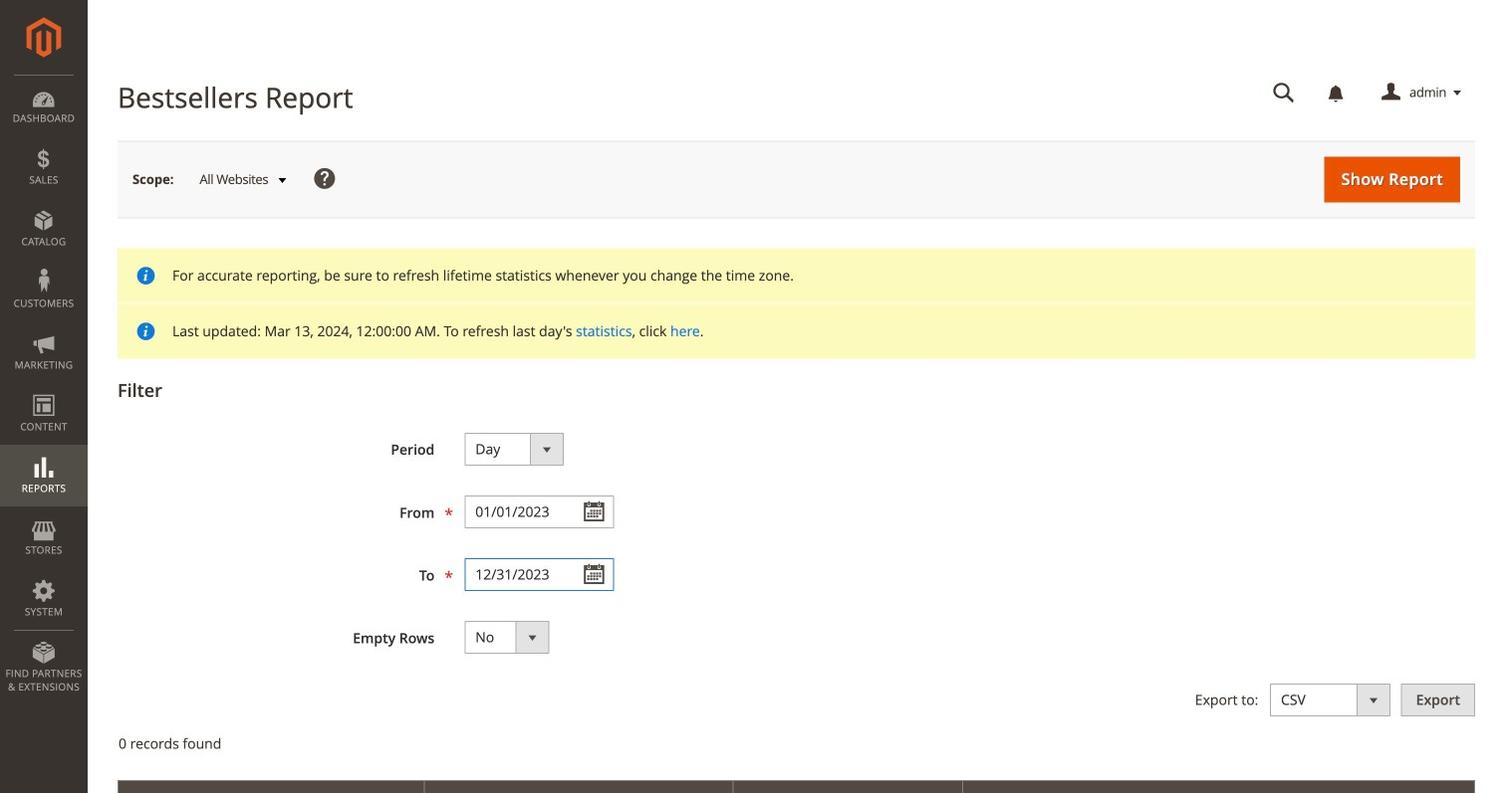 Task type: locate. For each thing, give the bounding box(es) containing it.
None text field
[[464, 559, 614, 592]]

menu bar
[[0, 75, 88, 705]]

magento admin panel image
[[26, 17, 61, 58]]

None text field
[[1259, 76, 1309, 111], [464, 496, 614, 529], [1259, 76, 1309, 111], [464, 496, 614, 529]]



Task type: vqa. For each thing, say whether or not it's contained in the screenshot.
Magento Admin Panel icon
yes



